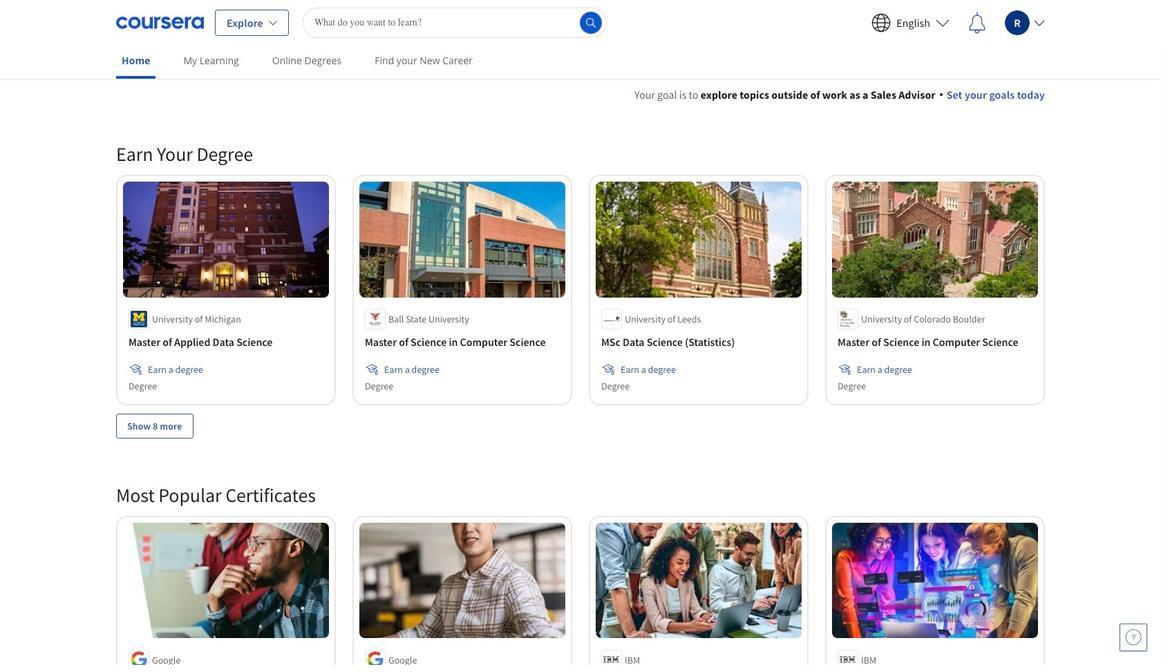 Task type: describe. For each thing, give the bounding box(es) containing it.
most popular certificates collection element
[[108, 461, 1054, 666]]

coursera image
[[116, 11, 204, 34]]

What do you want to learn? text field
[[303, 7, 607, 38]]



Task type: vqa. For each thing, say whether or not it's contained in the screenshot.
Learn more about Student Experience
no



Task type: locate. For each thing, give the bounding box(es) containing it.
help center image
[[1126, 630, 1142, 647]]

main content
[[0, 70, 1162, 666]]

earn your degree collection element
[[108, 120, 1054, 461]]

None search field
[[303, 7, 607, 38]]



